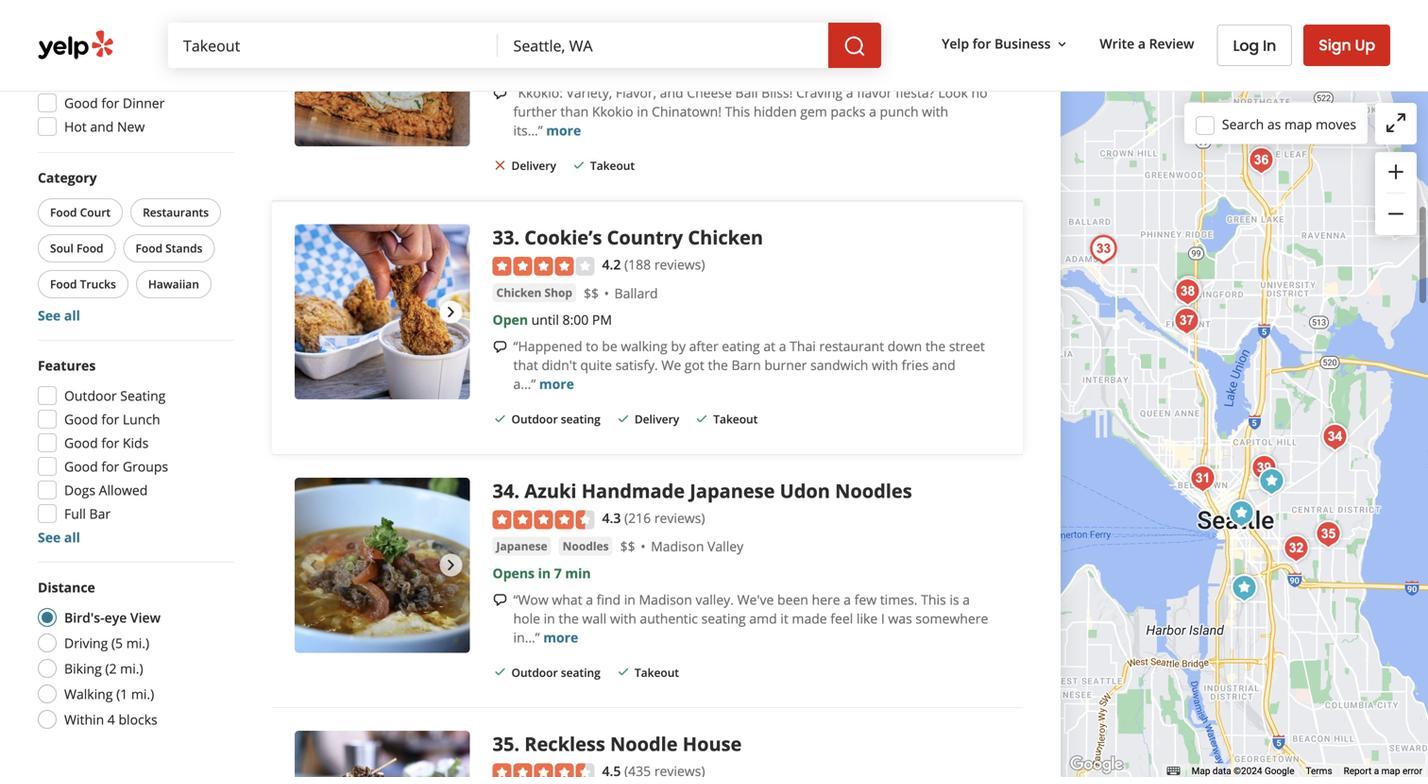 Task type: describe. For each thing, give the bounding box(es) containing it.
more link for cookie's
[[539, 375, 574, 393]]

0 vertical spatial chicken
[[688, 225, 763, 251]]

craving
[[797, 84, 843, 102]]

than
[[561, 103, 589, 121]]

good for good for groups
[[64, 458, 98, 476]]

japanese link
[[493, 537, 552, 556]]

0 vertical spatial $$
[[584, 284, 599, 302]]

outdoor seating for cookie's
[[512, 412, 601, 427]]

until for until 8:00 pm
[[532, 311, 559, 329]]

i
[[881, 610, 885, 628]]

fries
[[902, 356, 929, 374]]

0 vertical spatial the
[[926, 337, 946, 355]]

further
[[514, 103, 557, 121]]

shop
[[545, 285, 573, 301]]

opens in 7 min
[[493, 564, 591, 582]]

and inside "happened to be walking by after eating at a thai restaurant down the street that didn't quite satisfy. we got the barn burner sandwich with fries and a…"
[[932, 356, 956, 374]]

features
[[38, 357, 96, 375]]

by
[[671, 337, 686, 355]]

hawaiian
[[148, 276, 199, 292]]

allowed
[[99, 481, 148, 499]]

map data ©2024 google
[[1192, 766, 1295, 777]]

here
[[812, 591, 841, 609]]

seating
[[120, 387, 166, 405]]

3 . from the top
[[514, 732, 520, 758]]

terms link
[[1306, 766, 1333, 777]]

bar
[[89, 505, 111, 523]]

korean button
[[579, 30, 628, 49]]

barn
[[732, 356, 761, 374]]

a right is
[[963, 591, 970, 609]]

4.2 for 4.2 (188 reviews)
[[602, 256, 621, 274]]

reviews) for handmade
[[655, 509, 705, 527]]

"kkokio:
[[514, 84, 563, 102]]

min
[[565, 564, 591, 582]]

ball
[[736, 84, 758, 102]]

no
[[972, 84, 988, 102]]

previous image for 33
[[302, 301, 325, 324]]

japanese inside button
[[497, 538, 548, 554]]

asian
[[497, 31, 528, 47]]

was
[[889, 610, 913, 628]]

variety,
[[567, 84, 613, 102]]

all for category
[[64, 307, 80, 325]]

(216
[[625, 509, 651, 527]]

next image
[[440, 554, 463, 577]]

for for groups
[[101, 458, 119, 476]]

asian fusion link
[[493, 30, 572, 49]]

driving
[[64, 635, 108, 652]]

wall
[[582, 610, 607, 628]]

dogs allowed
[[64, 481, 148, 499]]

look
[[939, 84, 968, 102]]

address, neighborhood, city, state or zip text field
[[498, 23, 829, 68]]

seating for handmade
[[561, 665, 601, 681]]

4.2 for 4.2 (73 reviews)
[[602, 2, 621, 20]]

within
[[64, 711, 104, 729]]

in right hole
[[544, 610, 555, 628]]

for for kids
[[101, 434, 119, 452]]

mi.) for walking (1 mi.)
[[131, 686, 154, 704]]

hawaiian button
[[136, 270, 212, 299]]

terms
[[1306, 766, 1333, 777]]

garzon * latinx street food image
[[1184, 460, 1222, 498]]

starbucks image
[[1223, 495, 1261, 533]]

1 vertical spatial $$
[[620, 538, 636, 556]]

zoom out image
[[1385, 203, 1408, 225]]

and inside "kkokio: variety, flavor, and cheese ball bliss!  craving a flavor fiesta? look no further than kkokio in chinatown! this hidden gem packs a punch with its…"
[[660, 84, 684, 102]]

noodles inside button
[[563, 538, 609, 554]]

thai
[[790, 337, 816, 355]]

for for lunch
[[101, 411, 119, 429]]

"wow what a find in madison valley. we've been here a few times.   this is a hole in the wall with authentic seating amd it made feel like i was somewhere in…"
[[514, 591, 989, 647]]

1 vertical spatial the
[[708, 356, 728, 374]]

see all button for category
[[38, 307, 80, 325]]

up
[[1356, 34, 1376, 56]]

good for good for dinner
[[64, 94, 98, 112]]

punch
[[880, 103, 919, 121]]

1 previous image from the top
[[302, 47, 325, 70]]

madison valley
[[651, 538, 744, 556]]

outdoor for 33
[[512, 412, 558, 427]]

driving (5 mi.)
[[64, 635, 149, 652]]

7:00
[[563, 57, 589, 75]]

trucks
[[80, 276, 116, 292]]

be
[[602, 337, 618, 355]]

chicken inside button
[[497, 285, 542, 301]]

(188
[[625, 256, 651, 274]]

a left find
[[586, 591, 593, 609]]

zoom in image
[[1385, 161, 1408, 183]]

good for good for lunch
[[64, 411, 98, 429]]

handmade
[[582, 478, 685, 504]]

after
[[689, 337, 719, 355]]

cookie's country chicken link
[[525, 225, 763, 251]]

write a review
[[1100, 35, 1195, 53]]

restaurant
[[820, 337, 884, 355]]

business
[[995, 35, 1051, 53]]

chicken shop button
[[493, 283, 576, 302]]

paseo image
[[1169, 273, 1207, 311]]

33 . cookie's country chicken
[[493, 225, 763, 251]]

16 checkmark v2 image up 34
[[493, 411, 508, 426]]

jack in the box image
[[1226, 570, 1264, 608]]

eye
[[105, 609, 127, 627]]

16 speech v2 image for 33
[[493, 340, 508, 355]]

reviews) for country
[[655, 256, 705, 274]]

within 4 blocks
[[64, 711, 158, 729]]

azuki handmade japanese udon noodles link
[[525, 478, 912, 504]]

kona kitchen - seattle image
[[1243, 142, 1281, 180]]

a left few
[[844, 591, 851, 609]]

more for azuki
[[544, 629, 579, 647]]

food for food court
[[50, 205, 77, 220]]

a up packs
[[846, 84, 854, 102]]

see for category
[[38, 307, 61, 325]]

0 horizontal spatial and
[[90, 118, 114, 136]]

offers takeout
[[64, 70, 160, 88]]

hot
[[64, 118, 87, 136]]

soul food
[[50, 240, 104, 256]]

noodles button
[[559, 537, 613, 556]]

we
[[662, 356, 681, 374]]

offers delivery
[[64, 23, 156, 41]]

16 close v2 image
[[493, 158, 508, 173]]

0 vertical spatial more
[[546, 122, 581, 140]]

keyboard shortcuts image
[[1167, 767, 1181, 776]]

cookie's country chicken image
[[1085, 231, 1123, 268]]

soul food button
[[38, 234, 116, 263]]

few
[[855, 591, 877, 609]]

valley
[[708, 538, 744, 556]]

distance
[[38, 579, 95, 597]]

4.2 star rating image for 4.2 (188 reviews)
[[493, 257, 595, 276]]

didn't
[[542, 356, 577, 374]]

16 chevron down v2 image
[[1055, 37, 1070, 52]]

hot and new
[[64, 118, 145, 136]]

biking (2 mi.)
[[64, 660, 143, 678]]

with inside "wow what a find in madison valley. we've been here a few times.   this is a hole in the wall with authentic seating amd it made feel like i was somewhere in…"
[[610, 610, 637, 628]]

cookie's
[[525, 225, 602, 251]]

1 horizontal spatial 16 checkmark v2 image
[[572, 158, 587, 173]]

none field address, neighborhood, city, state or zip
[[498, 23, 829, 68]]

1 slideshow element from the top
[[295, 0, 470, 146]]

4.3 (216 reviews)
[[602, 509, 705, 527]]

chicken shop
[[497, 285, 573, 301]]

a right report
[[1375, 766, 1380, 777]]

good for good for kids
[[64, 434, 98, 452]]

a down flavor
[[869, 103, 877, 121]]

down
[[888, 337, 922, 355]]

a inside "happened to be walking by after eating at a thai restaurant down the street that didn't quite satisfy. we got the barn burner sandwich with fries and a…"
[[779, 337, 787, 355]]

16 speech v2 image for 34
[[493, 593, 508, 608]]

flavor,
[[616, 84, 657, 102]]

see all for category
[[38, 307, 80, 325]]

fremont bowl image
[[1170, 271, 1208, 309]]

4.2 (188 reviews)
[[602, 256, 705, 274]]

udon
[[780, 478, 831, 504]]

full bar
[[64, 505, 111, 523]]

country
[[607, 225, 683, 251]]

1 horizontal spatial noodles
[[835, 478, 912, 504]]

outdoor for 34
[[512, 665, 558, 681]]



Task type: vqa. For each thing, say whether or not it's contained in the screenshot.
Oct to the top
no



Task type: locate. For each thing, give the bounding box(es) containing it.
0 vertical spatial and
[[660, 84, 684, 102]]

offers for offers delivery
[[64, 23, 103, 41]]

open down asian
[[493, 57, 528, 75]]

16 checkmark v2 image up 35
[[493, 665, 508, 680]]

0 vertical spatial 16 speech v2 image
[[493, 340, 508, 355]]

map
[[1285, 115, 1313, 133], [1382, 766, 1401, 777]]

review
[[1150, 35, 1195, 53]]

0 horizontal spatial with
[[610, 610, 637, 628]]

0 vertical spatial until
[[532, 57, 559, 75]]

takeout down the barn at the right of page
[[714, 412, 758, 427]]

1 see all button from the top
[[38, 307, 80, 325]]

1 vertical spatial until
[[532, 311, 559, 329]]

see all inside category group
[[38, 307, 80, 325]]

. up 4.5 star rating image
[[514, 732, 520, 758]]

1 vertical spatial mi.)
[[120, 660, 143, 678]]

$$
[[584, 284, 599, 302], [620, 538, 636, 556]]

1 vertical spatial seating
[[702, 610, 746, 628]]

see all button for features
[[38, 529, 80, 547]]

2 horizontal spatial delivery
[[635, 412, 680, 427]]

16 checkmark v2 image
[[572, 158, 587, 173], [695, 411, 710, 426], [493, 665, 508, 680]]

pm
[[592, 57, 612, 75], [592, 311, 612, 329]]

a right write
[[1138, 35, 1146, 53]]

1 vertical spatial outdoor
[[512, 412, 558, 427]]

0 vertical spatial next image
[[440, 47, 463, 70]]

until for until 7:00 pm
[[532, 57, 559, 75]]

outdoor down in…"
[[512, 665, 558, 681]]

1 outdoor seating from the top
[[512, 412, 601, 427]]

0 vertical spatial madison
[[651, 538, 704, 556]]

0 horizontal spatial $$
[[584, 284, 599, 302]]

street
[[950, 337, 985, 355]]

0 vertical spatial this
[[725, 103, 750, 121]]

see all for features
[[38, 529, 80, 547]]

noodles right udon
[[835, 478, 912, 504]]

16 speech v2 image
[[493, 86, 508, 101]]

good
[[64, 94, 98, 112], [64, 411, 98, 429], [64, 434, 98, 452], [64, 458, 98, 476]]

2 see all from the top
[[38, 529, 80, 547]]

opens
[[493, 564, 535, 582]]

outdoor down a…"
[[512, 412, 558, 427]]

groups
[[123, 458, 168, 476]]

more link for azuki
[[544, 629, 579, 647]]

mi.) right (1 at the left of the page
[[131, 686, 154, 704]]

lunch
[[123, 411, 160, 429]]

None field
[[168, 23, 498, 68], [498, 23, 829, 68]]

delivery right 16 close v2 'image'
[[512, 158, 556, 174]]

more right in…"
[[544, 629, 579, 647]]

0 vertical spatial previous image
[[302, 47, 325, 70]]

and up 'chinatown!' at the top
[[660, 84, 684, 102]]

4.2 star rating image for 4.2 (73 reviews)
[[493, 3, 595, 22]]

2 horizontal spatial the
[[926, 337, 946, 355]]

1 vertical spatial this
[[921, 591, 947, 609]]

2 see all button from the top
[[38, 529, 80, 547]]

seating inside "wow what a find in madison valley. we've been here a few times.   this is a hole in the wall with authentic seating amd it made feel like i was somewhere in…"
[[702, 610, 746, 628]]

0 vertical spatial japanese
[[690, 478, 775, 504]]

mi.) for biking (2 mi.)
[[120, 660, 143, 678]]

moves
[[1316, 115, 1357, 133]]

0 vertical spatial map
[[1285, 115, 1313, 133]]

2 see from the top
[[38, 529, 61, 547]]

good for groups
[[64, 458, 168, 476]]

35 . reckless noodle house
[[493, 732, 742, 758]]

we've
[[738, 591, 774, 609]]

see all button down full
[[38, 529, 80, 547]]

royal grinders image
[[1168, 302, 1206, 340]]

2 vertical spatial previous image
[[302, 554, 325, 577]]

food inside soul food button
[[77, 240, 104, 256]]

4.2 star rating image up chicken shop
[[493, 257, 595, 276]]

see all button inside features group
[[38, 529, 80, 547]]

report
[[1344, 766, 1372, 777]]

food inside button
[[50, 276, 77, 292]]

log
[[1234, 35, 1260, 56]]

1 horizontal spatial map
[[1382, 766, 1401, 777]]

0 vertical spatial offers
[[64, 23, 103, 41]]

more for cookie's
[[539, 375, 574, 393]]

1 vertical spatial slideshow element
[[295, 225, 470, 400]]

2 next image from the top
[[440, 301, 463, 324]]

delivery down we
[[635, 412, 680, 427]]

2 vertical spatial outdoor
[[512, 665, 558, 681]]

with inside "happened to be walking by after eating at a thai restaurant down the street that didn't quite satisfy. we got the barn burner sandwich with fries and a…"
[[872, 356, 899, 374]]

slideshow element
[[295, 0, 470, 146], [295, 225, 470, 400], [295, 478, 470, 653]]

food stands button
[[123, 234, 215, 263]]

map region
[[964, 0, 1429, 778]]

see inside features group
[[38, 529, 61, 547]]

0 vertical spatial reviews)
[[647, 2, 698, 20]]

kkokio
[[592, 103, 634, 121]]

more link right in…"
[[544, 629, 579, 647]]

in
[[1263, 35, 1277, 56]]

good up dogs
[[64, 458, 98, 476]]

good for lunch
[[64, 411, 160, 429]]

0 vertical spatial seating
[[561, 412, 601, 427]]

1 horizontal spatial with
[[872, 356, 899, 374]]

0 vertical spatial .
[[514, 225, 520, 251]]

1 vertical spatial see all
[[38, 529, 80, 547]]

outdoor seating down a…"
[[512, 412, 601, 427]]

expand map image
[[1385, 111, 1408, 134]]

1 vertical spatial with
[[872, 356, 899, 374]]

16 speech v2 image
[[493, 340, 508, 355], [493, 593, 508, 608]]

madison inside "wow what a find in madison valley. we've been here a few times.   this is a hole in the wall with authentic seating amd it made feel like i was somewhere in…"
[[639, 591, 692, 609]]

1 16 speech v2 image from the top
[[493, 340, 508, 355]]

map for error
[[1382, 766, 1401, 777]]

outdoor seating down in…"
[[512, 665, 601, 681]]

none field "things to do, nail salons, plumbers"
[[168, 23, 498, 68]]

with for fiesta?
[[922, 103, 949, 121]]

sign up link
[[1304, 25, 1391, 66]]

times.
[[880, 591, 918, 609]]

takeout down kkokio
[[591, 158, 635, 174]]

seating for country
[[561, 412, 601, 427]]

1 see all from the top
[[38, 307, 80, 325]]

delivery for 16 checkmark v2 icon related to cookie's
[[635, 412, 680, 427]]

outdoor up good for lunch
[[64, 387, 117, 405]]

0 vertical spatial noodles
[[835, 478, 912, 504]]

2 vertical spatial with
[[610, 610, 637, 628]]

outdoor seating for azuki
[[512, 665, 601, 681]]

1 vertical spatial delivery
[[512, 158, 556, 174]]

. for 33
[[514, 225, 520, 251]]

1 open from the top
[[493, 57, 528, 75]]

2 vertical spatial mi.)
[[131, 686, 154, 704]]

0 vertical spatial 4.2
[[602, 2, 621, 20]]

3 slideshow element from the top
[[295, 478, 470, 653]]

more down the didn't
[[539, 375, 574, 393]]

see all down full
[[38, 529, 80, 547]]

food left stands
[[136, 240, 163, 256]]

16 checkmark v2 image for cookie's
[[616, 411, 631, 426]]

2 previous image from the top
[[302, 301, 325, 324]]

2 outdoor seating from the top
[[512, 665, 601, 681]]

1 vertical spatial map
[[1382, 766, 1401, 777]]

2 horizontal spatial and
[[932, 356, 956, 374]]

4
[[108, 711, 115, 729]]

2 4.2 from the top
[[602, 256, 621, 274]]

1 vertical spatial 4.2 star rating image
[[493, 257, 595, 276]]

food court button
[[38, 198, 123, 227]]

1 vertical spatial madison
[[639, 591, 692, 609]]

reckless
[[525, 732, 606, 758]]

food inside food court button
[[50, 205, 77, 220]]

group
[[1376, 152, 1417, 235]]

0 horizontal spatial this
[[725, 103, 750, 121]]

restaurants button
[[130, 198, 221, 227]]

2 all from the top
[[64, 529, 80, 547]]

ballard
[[615, 284, 658, 302]]

all down the food trucks button
[[64, 307, 80, 325]]

food stands
[[136, 240, 203, 256]]

0 vertical spatial mi.)
[[126, 635, 149, 652]]

1 vertical spatial see
[[38, 529, 61, 547]]

error
[[1403, 766, 1423, 777]]

2 slideshow element from the top
[[295, 225, 470, 400]]

map for moves
[[1285, 115, 1313, 133]]

see
[[38, 307, 61, 325], [38, 529, 61, 547]]

16 speech v2 image left "happened
[[493, 340, 508, 355]]

previous image for 34
[[302, 554, 325, 577]]

mi.) for driving (5 mi.)
[[126, 635, 149, 652]]

a…"
[[514, 375, 536, 393]]

1 horizontal spatial japanese
[[690, 478, 775, 504]]

4.3
[[602, 509, 621, 527]]

2 vertical spatial 16 checkmark v2 image
[[493, 665, 508, 680]]

. left the "azuki"
[[514, 478, 520, 504]]

that
[[514, 356, 538, 374]]

in left 7
[[538, 564, 551, 582]]

2 . from the top
[[514, 478, 520, 504]]

for for business
[[973, 35, 992, 53]]

food left the trucks
[[50, 276, 77, 292]]

gem
[[801, 103, 828, 121]]

things to do, nail salons, plumbers text field
[[168, 23, 498, 68]]

0 vertical spatial all
[[64, 307, 80, 325]]

until up "happened
[[532, 311, 559, 329]]

7
[[554, 564, 562, 582]]

map right as
[[1285, 115, 1313, 133]]

2 16 speech v2 image from the top
[[493, 593, 508, 608]]

with inside "kkokio: variety, flavor, and cheese ball bliss!  craving a flavor fiesta? look no further than kkokio in chinatown! this hidden gem packs a punch with its…"
[[922, 103, 949, 121]]

open for "happened to be walking by after eating at a thai restaurant down the street that didn't quite satisfy. we got the barn burner sandwich with fries and a…"
[[493, 311, 528, 329]]

1 none field from the left
[[168, 23, 498, 68]]

4.2 left (188
[[602, 256, 621, 274]]

find
[[597, 591, 621, 609]]

2 pm from the top
[[592, 311, 612, 329]]

good up hot
[[64, 94, 98, 112]]

2 horizontal spatial with
[[922, 103, 949, 121]]

0 vertical spatial more link
[[546, 122, 581, 140]]

good for kids
[[64, 434, 149, 452]]

mi.) right (2
[[120, 660, 143, 678]]

offers down reservations
[[64, 70, 104, 88]]

1 . from the top
[[514, 225, 520, 251]]

1 until from the top
[[532, 57, 559, 75]]

a
[[1138, 35, 1146, 53], [846, 84, 854, 102], [869, 103, 877, 121], [779, 337, 787, 355], [586, 591, 593, 609], [844, 591, 851, 609], [963, 591, 970, 609], [1375, 766, 1380, 777]]

1 vertical spatial reviews)
[[655, 256, 705, 274]]

reckless noodle house link
[[525, 732, 742, 758]]

sign up
[[1319, 34, 1376, 56]]

seating down wall
[[561, 665, 601, 681]]

been
[[778, 591, 809, 609]]

2 until from the top
[[532, 311, 559, 329]]

in inside "kkokio: variety, flavor, and cheese ball bliss!  craving a flavor fiesta? look no further than kkokio in chinatown! this hidden gem packs a punch with its…"
[[637, 103, 649, 121]]

madison up authentic
[[639, 591, 692, 609]]

slideshow element for 33
[[295, 225, 470, 400]]

search
[[1223, 115, 1265, 133]]

16 checkmark v2 image down "got"
[[695, 411, 710, 426]]

with down look
[[922, 103, 949, 121]]

1 vertical spatial 16 speech v2 image
[[493, 593, 508, 608]]

dinner
[[123, 94, 165, 112]]

see for features
[[38, 529, 61, 547]]

reservations
[[64, 47, 143, 65]]

next image for open until 8:00 pm
[[440, 301, 463, 324]]

1 good from the top
[[64, 94, 98, 112]]

see down the food trucks button
[[38, 307, 61, 325]]

0 vertical spatial see all
[[38, 307, 80, 325]]

1 all from the top
[[64, 307, 80, 325]]

takeout down authentic
[[635, 665, 679, 681]]

4.5 star rating image
[[493, 764, 595, 778]]

for down good for lunch
[[101, 434, 119, 452]]

1 horizontal spatial delivery
[[512, 158, 556, 174]]

. left the cookie's
[[514, 225, 520, 251]]

pelicana chicken image
[[1246, 450, 1284, 488]]

map left error
[[1382, 766, 1401, 777]]

and right hot
[[90, 118, 114, 136]]

bliss!
[[762, 84, 793, 102]]

0 horizontal spatial 16 checkmark v2 image
[[493, 665, 508, 680]]

2 open from the top
[[493, 311, 528, 329]]

this left is
[[921, 591, 947, 609]]

1 horizontal spatial this
[[921, 591, 947, 609]]

for down 'good for kids'
[[101, 458, 119, 476]]

kkokio image
[[1278, 530, 1316, 568]]

0 vertical spatial 16 checkmark v2 image
[[572, 158, 587, 173]]

16 checkmark v2 image down 'than'
[[572, 158, 587, 173]]

0 horizontal spatial noodles
[[563, 538, 609, 554]]

madison down 4.3 (216 reviews)
[[651, 538, 704, 556]]

biking
[[64, 660, 102, 678]]

1 vertical spatial outdoor seating
[[512, 665, 601, 681]]

2 vertical spatial delivery
[[635, 412, 680, 427]]

seating
[[561, 412, 601, 427], [702, 610, 746, 628], [561, 665, 601, 681]]

court
[[80, 205, 111, 220]]

this inside "wow what a find in madison valley. we've been here a few times.   this is a hole in the wall with authentic seating amd it made feel like i was somewhere in…"
[[921, 591, 947, 609]]

offers up reservations
[[64, 23, 103, 41]]

more link down 'than'
[[546, 122, 581, 140]]

pm right 7:00
[[592, 57, 612, 75]]

category group
[[34, 168, 234, 325]]

chicken left 'shop' on the left top of the page
[[497, 285, 542, 301]]

for down offers takeout on the top of page
[[101, 94, 119, 112]]

see all inside features group
[[38, 529, 80, 547]]

sign
[[1319, 34, 1352, 56]]

seating down valley.
[[702, 610, 746, 628]]

$$ down (216
[[620, 538, 636, 556]]

seating down quite on the left top of page
[[561, 412, 601, 427]]

1 4.2 from the top
[[602, 2, 621, 20]]

got
[[685, 356, 705, 374]]

open down chicken shop link
[[493, 311, 528, 329]]

food left court
[[50, 205, 77, 220]]

0 vertical spatial see all button
[[38, 307, 80, 325]]

for inside button
[[973, 35, 992, 53]]

next image left chicken shop link
[[440, 301, 463, 324]]

4.2 star rating image up the fusion at the top of page
[[493, 3, 595, 22]]

2 vertical spatial .
[[514, 732, 520, 758]]

features group
[[32, 356, 234, 547]]

all down full
[[64, 529, 80, 547]]

madison
[[651, 538, 704, 556], [639, 591, 692, 609]]

2 vertical spatial reviews)
[[655, 509, 705, 527]]

sandwich
[[811, 356, 869, 374]]

1 vertical spatial previous image
[[302, 301, 325, 324]]

1 vertical spatial 4.2
[[602, 256, 621, 274]]

takeout up dinner
[[107, 70, 160, 88]]

next image for open until 7:00 pm
[[440, 47, 463, 70]]

the
[[926, 337, 946, 355], [708, 356, 728, 374], [559, 610, 579, 628]]

japanese
[[690, 478, 775, 504], [497, 538, 548, 554]]

2 vertical spatial more
[[544, 629, 579, 647]]

outdoor inside features group
[[64, 387, 117, 405]]

with down find
[[610, 610, 637, 628]]

hidden
[[754, 103, 797, 121]]

good up 'good for kids'
[[64, 411, 98, 429]]

the right "got"
[[708, 356, 728, 374]]

1 next image from the top
[[440, 47, 463, 70]]

2 vertical spatial the
[[559, 610, 579, 628]]

None search field
[[168, 23, 882, 68]]

for up 'good for kids'
[[101, 411, 119, 429]]

all for features
[[64, 529, 80, 547]]

and right fries
[[932, 356, 956, 374]]

reviews) right (188
[[655, 256, 705, 274]]

mi.) right (5
[[126, 635, 149, 652]]

flavor
[[857, 84, 892, 102]]

food court
[[50, 205, 111, 220]]

1 vertical spatial more
[[539, 375, 574, 393]]

1 vertical spatial and
[[90, 118, 114, 136]]

all inside features group
[[64, 529, 80, 547]]

2 offers from the top
[[64, 70, 104, 88]]

pm for open until 8:00 pm
[[592, 311, 612, 329]]

1 vertical spatial next image
[[440, 301, 463, 324]]

open for "kkokio: variety, flavor, and cheese ball bliss!  craving a flavor fiesta? look no further than kkokio in chinatown! this hidden gem packs a punch with its…"
[[493, 57, 528, 75]]

2 none field from the left
[[498, 23, 829, 68]]

food for food stands
[[136, 240, 163, 256]]

azuki handmade japanese udon noodles image
[[1317, 419, 1355, 456]]

3 previous image from the top
[[302, 554, 325, 577]]

1 horizontal spatial chicken
[[688, 225, 763, 251]]

yelp for business button
[[935, 27, 1078, 61]]

packs
[[831, 103, 866, 121]]

1 vertical spatial pm
[[592, 311, 612, 329]]

2 horizontal spatial 16 checkmark v2 image
[[695, 411, 710, 426]]

more link
[[546, 122, 581, 140], [539, 375, 574, 393], [544, 629, 579, 647]]

2 4.2 star rating image from the top
[[493, 257, 595, 276]]

pm for open until 7:00 pm
[[592, 57, 612, 75]]

search image
[[844, 35, 867, 58]]

more
[[546, 122, 581, 140], [539, 375, 574, 393], [544, 629, 579, 647]]

1 horizontal spatial the
[[708, 356, 728, 374]]

feel
[[831, 610, 854, 628]]

report a map error link
[[1344, 766, 1423, 777]]

16 checkmark v2 image for azuki
[[616, 665, 631, 680]]

more down 'than'
[[546, 122, 581, 140]]

more link down the didn't
[[539, 375, 574, 393]]

0 horizontal spatial chicken
[[497, 285, 542, 301]]

korean link
[[579, 30, 628, 49]]

for right yelp
[[973, 35, 992, 53]]

0 vertical spatial open
[[493, 57, 528, 75]]

16 checkmark v2 image up 35 . reckless noodle house
[[616, 665, 631, 680]]

chicken
[[688, 225, 763, 251], [497, 285, 542, 301]]

food trucks
[[50, 276, 116, 292]]

0 vertical spatial with
[[922, 103, 949, 121]]

ihop image
[[1253, 463, 1291, 501]]

offers for offers takeout
[[64, 70, 104, 88]]

3 good from the top
[[64, 434, 98, 452]]

write
[[1100, 35, 1135, 53]]

and
[[660, 84, 684, 102], [90, 118, 114, 136], [932, 356, 956, 374]]

16 speech v2 image down opens
[[493, 593, 508, 608]]

0 vertical spatial slideshow element
[[295, 0, 470, 146]]

34
[[493, 478, 514, 504]]

next image
[[440, 47, 463, 70], [440, 301, 463, 324]]

1 4.2 star rating image from the top
[[493, 3, 595, 22]]

google image
[[1066, 753, 1128, 778]]

new
[[117, 118, 145, 136]]

the down what at the left of the page
[[559, 610, 579, 628]]

1 vertical spatial 16 checkmark v2 image
[[695, 411, 710, 426]]

this inside "kkokio: variety, flavor, and cheese ball bliss!  craving a flavor fiesta? look no further than kkokio in chinatown! this hidden gem packs a punch with its…"
[[725, 103, 750, 121]]

all inside category group
[[64, 307, 80, 325]]

1 vertical spatial noodles
[[563, 538, 609, 554]]

2 vertical spatial seating
[[561, 665, 601, 681]]

a right at
[[779, 337, 787, 355]]

in right find
[[624, 591, 636, 609]]

pm right "8:00"
[[592, 311, 612, 329]]

reckless noodle house image
[[1310, 516, 1348, 554]]

"happened to be walking by after eating at a thai restaurant down the street that didn't quite satisfy. we got the barn burner sandwich with fries and a…"
[[514, 337, 985, 393]]

dogs
[[64, 481, 95, 499]]

until up "kkokio:
[[532, 57, 559, 75]]

until
[[532, 57, 559, 75], [532, 311, 559, 329]]

with for restaurant
[[872, 356, 899, 374]]

noodles up min
[[563, 538, 609, 554]]

2 good from the top
[[64, 411, 98, 429]]

walking
[[64, 686, 113, 704]]

2 vertical spatial and
[[932, 356, 956, 374]]

1 vertical spatial see all button
[[38, 529, 80, 547]]

2 vertical spatial slideshow element
[[295, 478, 470, 653]]

chicken up 4.2 (188 reviews)
[[688, 225, 763, 251]]

japanese up valley
[[690, 478, 775, 504]]

slideshow element for 34
[[295, 478, 470, 653]]

food for food trucks
[[50, 276, 77, 292]]

1 vertical spatial chicken
[[497, 285, 542, 301]]

chinatown!
[[652, 103, 722, 121]]

food inside food stands button
[[136, 240, 163, 256]]

in down flavor, in the left top of the page
[[637, 103, 649, 121]]

0 vertical spatial outdoor seating
[[512, 412, 601, 427]]

$$ up "8:00"
[[584, 284, 599, 302]]

1 see from the top
[[38, 307, 61, 325]]

"wow
[[514, 591, 549, 609]]

previous image
[[302, 47, 325, 70], [302, 301, 325, 324], [302, 554, 325, 577]]

. for 34
[[514, 478, 520, 504]]

4.3 star rating image
[[493, 511, 595, 529]]

1 offers from the top
[[64, 23, 103, 41]]

1 pm from the top
[[592, 57, 612, 75]]

delivery for 16 close v2 'image'
[[512, 158, 556, 174]]

0 horizontal spatial japanese
[[497, 538, 548, 554]]

japanese up opens
[[497, 538, 548, 554]]

see inside category group
[[38, 307, 61, 325]]

reviews) up address, neighborhood, city, state or zip field
[[647, 2, 698, 20]]

(2
[[105, 660, 117, 678]]

2 vertical spatial more link
[[544, 629, 579, 647]]

azuki
[[525, 478, 577, 504]]

0 vertical spatial 4.2 star rating image
[[493, 3, 595, 22]]

0 horizontal spatial delivery
[[106, 23, 156, 41]]

the inside "wow what a find in madison valley. we've been here a few times.   this is a hole in the wall with authentic seating amd it made feel like i was somewhere in…"
[[559, 610, 579, 628]]

good down good for lunch
[[64, 434, 98, 452]]

4.2 star rating image
[[493, 3, 595, 22], [493, 257, 595, 276]]

0 vertical spatial delivery
[[106, 23, 156, 41]]

it
[[781, 610, 789, 628]]

1 vertical spatial all
[[64, 529, 80, 547]]

16 checkmark v2 image down satisfy.
[[616, 411, 631, 426]]

for for dinner
[[101, 94, 119, 112]]

1 horizontal spatial $$
[[620, 538, 636, 556]]

burner
[[765, 356, 807, 374]]

0 vertical spatial see
[[38, 307, 61, 325]]

16 checkmark v2 image
[[493, 411, 508, 426], [616, 411, 631, 426], [616, 665, 631, 680]]

4 good from the top
[[64, 458, 98, 476]]

food right soul
[[77, 240, 104, 256]]

house
[[683, 732, 742, 758]]

yelp
[[942, 35, 970, 53]]

see all button down the food trucks button
[[38, 307, 80, 325]]

see up distance
[[38, 529, 61, 547]]

distance option group
[[32, 578, 234, 735]]

1 vertical spatial more link
[[539, 375, 574, 393]]

1 vertical spatial open
[[493, 311, 528, 329]]



